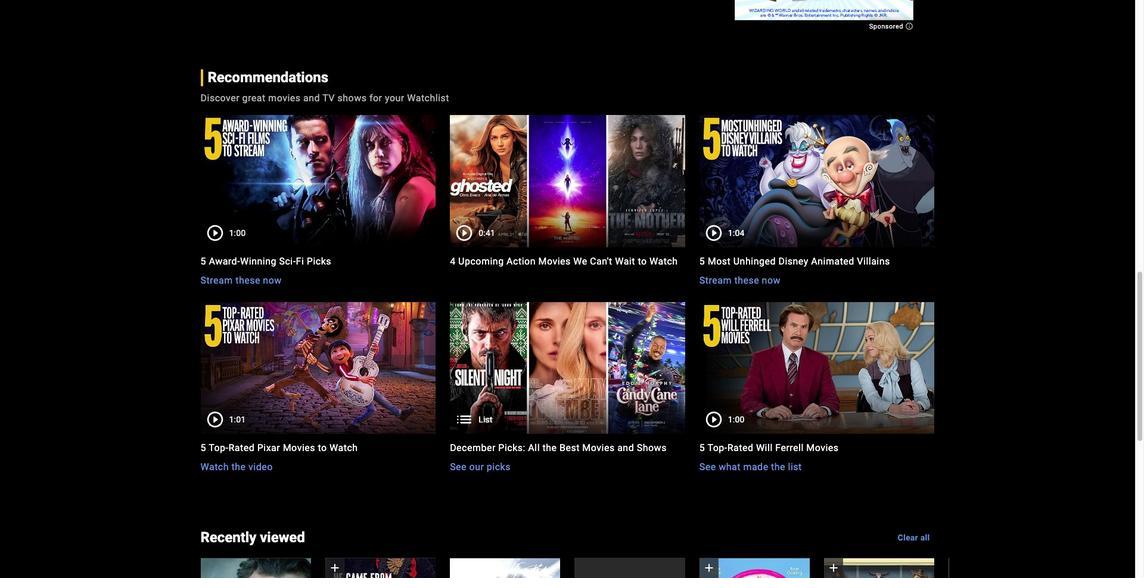 Task type: locate. For each thing, give the bounding box(es) containing it.
movies right the ferrell
[[806, 442, 839, 454]]

clear all button
[[893, 527, 935, 549]]

the inside watch the video button
[[232, 462, 246, 473]]

your
[[385, 92, 405, 103]]

top-
[[209, 442, 228, 454], [708, 442, 727, 454]]

0 vertical spatial 1:00 link
[[201, 115, 436, 247]]

1 vertical spatial 1:00 link
[[699, 302, 935, 434]]

1:00 for rated
[[728, 415, 745, 425]]

what
[[719, 462, 741, 473]]

1 horizontal spatial these
[[734, 274, 759, 286]]

1 horizontal spatial rated
[[727, 442, 754, 454]]

1 add image from the left
[[328, 561, 342, 575]]

now down "unhinged"
[[762, 274, 781, 286]]

rated for the
[[228, 442, 255, 454]]

the left video
[[232, 462, 246, 473]]

1 now from the left
[[263, 274, 282, 286]]

add image for fargo (2014) image
[[827, 561, 841, 575]]

rated up watch the video
[[228, 442, 255, 454]]

0 horizontal spatial add image
[[328, 561, 342, 575]]

december
[[450, 442, 496, 454]]

4 upcoming action movies we can't wait to watch group
[[450, 115, 685, 288]]

0 horizontal spatial stream these now button
[[201, 273, 282, 288]]

1 horizontal spatial stream these now
[[699, 274, 781, 286]]

and left tv
[[303, 92, 320, 103]]

5 top-rated will ferrell movies
[[699, 442, 839, 454]]

recommendations main content
[[0, 0, 1135, 513]]

2 these from the left
[[734, 274, 759, 286]]

group
[[201, 115, 436, 288], [699, 115, 935, 288], [201, 302, 436, 475], [450, 302, 685, 475], [699, 302, 935, 475], [201, 558, 311, 578], [325, 558, 436, 578], [450, 558, 560, 578], [575, 558, 685, 578], [699, 558, 810, 578], [824, 558, 935, 578], [949, 558, 1059, 578]]

1 vertical spatial 1:00
[[728, 415, 745, 425]]

1 horizontal spatial stream these now button
[[699, 273, 781, 288]]

5 inside 5 top-rated pixar movies to watch link
[[201, 442, 206, 454]]

1 stream these now from the left
[[201, 274, 282, 286]]

1:00
[[229, 228, 246, 237], [728, 415, 745, 425]]

1 horizontal spatial 1:00 link
[[699, 302, 935, 434]]

to right wait
[[638, 255, 647, 267]]

see for see what made the list
[[699, 462, 716, 473]]

all
[[528, 442, 540, 454]]

0 horizontal spatial 1:00
[[229, 228, 246, 237]]

and left the 'shows'
[[617, 442, 634, 454]]

2 see from the left
[[699, 462, 716, 473]]

1 rated from the left
[[228, 442, 255, 454]]

5 award-winning sci-fi picks link
[[201, 254, 436, 268]]

see left our
[[450, 462, 467, 473]]

0 horizontal spatial watch
[[201, 462, 229, 473]]

5 inside 5 most unhinged disney animated villains link
[[699, 255, 705, 267]]

the for december
[[543, 442, 557, 454]]

and
[[303, 92, 320, 103], [617, 442, 634, 454]]

the inside see what made the list 'button'
[[771, 462, 786, 473]]

top- up the what
[[708, 442, 727, 454]]

rated up see what made the list
[[727, 442, 754, 454]]

1 horizontal spatial 1:00
[[728, 415, 745, 425]]

0 horizontal spatial stream these now
[[201, 274, 282, 286]]

0 horizontal spatial now
[[263, 274, 282, 286]]

1 see from the left
[[450, 462, 467, 473]]

1 vertical spatial 1:00 group
[[699, 302, 935, 434]]

1 horizontal spatial 1:00 group
[[699, 302, 935, 434]]

2 horizontal spatial the
[[771, 462, 786, 473]]

5 top-rated will ferrell movies to watch image
[[699, 302, 935, 434]]

stream for award-
[[201, 274, 233, 286]]

1:00 up award-
[[229, 228, 246, 237]]

1:00 for winning
[[229, 228, 246, 237]]

watch
[[650, 255, 678, 267], [330, 442, 358, 454], [201, 462, 229, 473]]

0 horizontal spatial 1:00 group
[[201, 115, 436, 247]]

2 rated from the left
[[727, 442, 754, 454]]

0 horizontal spatial 1:00 link
[[201, 115, 436, 247]]

5 award-winning sci-fi films to stream image
[[201, 115, 436, 247]]

ryan gosling and margot robbie in barbie (2023) image
[[699, 558, 810, 578]]

stream these now
[[201, 274, 282, 286], [699, 274, 781, 286]]

2 stream from the left
[[699, 274, 732, 286]]

1:00 link
[[201, 115, 436, 247], [699, 302, 935, 434]]

stream down most
[[699, 274, 732, 286]]

see inside button
[[450, 462, 467, 473]]

1:00 up 5 top-rated will ferrell movies
[[728, 415, 745, 425]]

1 horizontal spatial watch
[[330, 442, 358, 454]]

5 inside '5 award-winning sci-fi picks' link
[[201, 255, 206, 267]]

movies left we
[[538, 255, 571, 267]]

5 inside 5 top-rated will ferrell movies link
[[699, 442, 705, 454]]

top- for see
[[708, 442, 727, 454]]

stream these now down award-
[[201, 274, 282, 286]]

december picks: all the best movies and shows
[[450, 442, 667, 454]]

the
[[543, 442, 557, 454], [232, 462, 246, 473], [771, 462, 786, 473]]

5 for 5 most unhinged disney animated villains
[[699, 255, 705, 267]]

see our picks
[[450, 462, 511, 473]]

0 vertical spatial to
[[638, 255, 647, 267]]

0 vertical spatial and
[[303, 92, 320, 103]]

movies right pixar
[[283, 442, 315, 454]]

the inside december picks: all the best movies and shows link
[[543, 442, 557, 454]]

1:04
[[728, 228, 745, 237]]

2 now from the left
[[762, 274, 781, 286]]

watch inside group
[[650, 255, 678, 267]]

for
[[369, 92, 382, 103]]

to right pixar
[[318, 442, 327, 454]]

stream these now button
[[201, 273, 282, 288], [699, 273, 781, 288]]

these
[[235, 274, 260, 286], [734, 274, 759, 286]]

sponsored content section
[[735, 0, 914, 30]]

5 most unhinged disney animated villains to watch image
[[699, 115, 935, 247]]

0 vertical spatial 1:00 group
[[201, 115, 436, 247]]

the right all
[[543, 442, 557, 454]]

discover great movies and tv shows for your watchlist
[[201, 92, 449, 103]]

rated
[[228, 442, 255, 454], [727, 442, 754, 454]]

sponsored
[[869, 22, 905, 30]]

sci-
[[279, 255, 296, 267]]

watch inside button
[[201, 462, 229, 473]]

group containing 5 top-rated will ferrell movies
[[699, 302, 935, 475]]

1:01
[[229, 415, 246, 425]]

list
[[479, 415, 493, 425]]

1:00 group for picks
[[201, 115, 436, 247]]

5
[[201, 255, 206, 267], [699, 255, 705, 267], [201, 442, 206, 454], [699, 442, 705, 454]]

will
[[756, 442, 773, 454]]

now down the 5 award-winning sci-fi picks
[[263, 274, 282, 286]]

1 horizontal spatial now
[[762, 274, 781, 286]]

clear all
[[898, 533, 930, 543]]

stream down award-
[[201, 274, 233, 286]]

1 stream from the left
[[201, 274, 233, 286]]

0 horizontal spatial rated
[[228, 442, 255, 454]]

1 horizontal spatial to
[[638, 255, 647, 267]]

5 left award-
[[201, 255, 206, 267]]

our
[[469, 462, 484, 473]]

2 horizontal spatial watch
[[650, 255, 678, 267]]

now for unhinged
[[762, 274, 781, 286]]

unhinged
[[733, 255, 776, 267]]

5 right the 'shows'
[[699, 442, 705, 454]]

stream these now button down "unhinged"
[[699, 273, 781, 288]]

movies
[[538, 255, 571, 267], [283, 442, 315, 454], [582, 442, 615, 454], [806, 442, 839, 454]]

2 stream these now button from the left
[[699, 273, 781, 288]]

1 stream these now button from the left
[[201, 273, 282, 288]]

stream these now down "unhinged"
[[699, 274, 781, 286]]

2 top- from the left
[[708, 442, 727, 454]]

1 top- from the left
[[209, 442, 228, 454]]

these down "unhinged"
[[734, 274, 759, 286]]

2 stream these now from the left
[[699, 274, 781, 286]]

ferrell
[[775, 442, 804, 454]]

now for winning
[[263, 274, 282, 286]]

0 vertical spatial watch
[[650, 255, 678, 267]]

1 horizontal spatial stream
[[699, 274, 732, 286]]

1 horizontal spatial see
[[699, 462, 716, 473]]

recommendations
[[208, 69, 328, 86]]

these down winning
[[235, 274, 260, 286]]

5 up watch the video
[[201, 442, 206, 454]]

production art image
[[450, 302, 685, 434]]

joaquin phoenix image
[[201, 558, 311, 578]]

the left list
[[771, 462, 786, 473]]

1 horizontal spatial top-
[[708, 442, 727, 454]]

0 horizontal spatial these
[[235, 274, 260, 286]]

stream these now button down award-
[[201, 273, 282, 288]]

see what made the list button
[[699, 460, 802, 475]]

1:00 group
[[201, 115, 436, 247], [699, 302, 935, 434]]

award-
[[209, 255, 240, 267]]

picks
[[487, 462, 511, 473]]

1 these from the left
[[235, 274, 260, 286]]

0 horizontal spatial the
[[232, 462, 246, 473]]

tv
[[323, 92, 335, 103]]

group containing 5 award-winning sci-fi picks
[[201, 115, 436, 288]]

2 add image from the left
[[827, 561, 841, 575]]

1 horizontal spatial add image
[[827, 561, 841, 575]]

1 horizontal spatial and
[[617, 442, 634, 454]]

0 horizontal spatial stream
[[201, 274, 233, 286]]

rated for what
[[727, 442, 754, 454]]

see inside 'button'
[[699, 462, 716, 473]]

list group
[[450, 302, 685, 434]]

0 horizontal spatial see
[[450, 462, 467, 473]]

see
[[450, 462, 467, 473], [699, 462, 716, 473]]

to inside group
[[638, 255, 647, 267]]

add image for "joaquin phoenix in napoleon (2023)" image
[[328, 561, 342, 575]]

2 vertical spatial watch
[[201, 462, 229, 473]]

to
[[638, 255, 647, 267], [318, 442, 327, 454]]

stream
[[201, 274, 233, 286], [699, 274, 732, 286]]

now
[[263, 274, 282, 286], [762, 274, 781, 286]]

top- up watch the video
[[209, 442, 228, 454]]

0 vertical spatial 1:00
[[229, 228, 246, 237]]

shows
[[637, 442, 667, 454]]

0 horizontal spatial top-
[[209, 442, 228, 454]]

1 vertical spatial to
[[318, 442, 327, 454]]

1 horizontal spatial the
[[543, 442, 557, 454]]

5 left most
[[699, 255, 705, 267]]

see left the what
[[699, 462, 716, 473]]

upcoming
[[458, 255, 504, 267]]

add image
[[328, 561, 342, 575], [827, 561, 841, 575]]



Task type: describe. For each thing, give the bounding box(es) containing it.
5 award-winning sci-fi picks
[[201, 255, 331, 267]]

shows
[[338, 92, 367, 103]]

group containing 5 most unhinged disney animated villains
[[699, 115, 935, 288]]

5 for 5 top-rated will ferrell movies
[[699, 442, 705, 454]]

recently
[[201, 529, 256, 546]]

movies inside group
[[538, 255, 571, 267]]

the for see
[[771, 462, 786, 473]]

0 horizontal spatial to
[[318, 442, 327, 454]]

1:04 link
[[699, 115, 935, 247]]

viewed
[[260, 529, 305, 546]]

5 top-rated pixar movies to watch link
[[201, 441, 436, 456]]

movies
[[268, 92, 301, 103]]

villains
[[857, 255, 890, 267]]

can't
[[590, 255, 612, 267]]

disney
[[779, 255, 809, 267]]

stream these now button for winning
[[201, 273, 282, 288]]

we
[[573, 255, 587, 267]]

fi
[[296, 255, 304, 267]]

5 for 5 award-winning sci-fi picks
[[201, 255, 206, 267]]

1 vertical spatial watch
[[330, 442, 358, 454]]

1:00 link for movies
[[699, 302, 935, 434]]

5 top-rated pixar movies to watch
[[201, 442, 358, 454]]

1:01 group
[[201, 302, 436, 434]]

5 most unhinged disney animated villains
[[699, 255, 890, 267]]

list link
[[450, 302, 685, 434]]

0:41
[[479, 228, 495, 237]]

mira sorvino, jim caviezel, and bill camp in sound of freedom (2023) image
[[949, 558, 1059, 578]]

0:41 link
[[450, 115, 685, 247]]

see what made the list
[[699, 462, 802, 473]]

made
[[743, 462, 769, 473]]

picks
[[307, 255, 331, 267]]

video
[[249, 462, 273, 473]]

december picks: all the best movies and shows link
[[450, 441, 685, 456]]

wait
[[615, 255, 635, 267]]

see our picks button
[[450, 460, 511, 475]]

5 most unhinged disney animated villains link
[[699, 254, 935, 268]]

5 for 5 top-rated pixar movies to watch
[[201, 442, 206, 454]]

recently viewed
[[201, 529, 305, 546]]

watch the video button
[[201, 460, 273, 475]]

pixar
[[257, 442, 280, 454]]

stream these now for winning
[[201, 274, 282, 286]]

discover
[[201, 92, 240, 103]]

4 upcoming action movies we can't wait to watch
[[450, 255, 678, 267]]

group containing 5 top-rated pixar movies to watch
[[201, 302, 436, 475]]

watch the video
[[201, 462, 273, 473]]

most
[[708, 255, 731, 267]]

margot robbie image
[[450, 558, 560, 578]]

watchlist
[[407, 92, 449, 103]]

movies right best
[[582, 442, 615, 454]]

add image
[[702, 561, 716, 575]]

all
[[921, 533, 930, 543]]

1 vertical spatial and
[[617, 442, 634, 454]]

1:00 group for movies
[[699, 302, 935, 434]]

our favorite women action heroes in 2023 image
[[450, 115, 685, 247]]

list
[[788, 462, 802, 473]]

5 top-rated will ferrell movies link
[[699, 441, 935, 456]]

1:00 link for picks
[[201, 115, 436, 247]]

best
[[560, 442, 580, 454]]

5 top-rated pixar movies to watch image
[[201, 302, 436, 434]]

clear
[[898, 533, 918, 543]]

see for see our picks
[[450, 462, 467, 473]]

4 upcoming action movies we can't wait to watch link
[[450, 254, 685, 268]]

joaquin phoenix in napoleon (2023) image
[[325, 558, 436, 578]]

group containing december picks: all the best movies and shows
[[450, 302, 685, 475]]

picks:
[[498, 442, 526, 454]]

1:01 link
[[201, 302, 436, 434]]

these for winning
[[235, 274, 260, 286]]

0:41 group
[[450, 115, 685, 247]]

action
[[507, 255, 536, 267]]

0 horizontal spatial and
[[303, 92, 320, 103]]

fargo (2014) image
[[824, 558, 935, 578]]

winning
[[240, 255, 277, 267]]

4
[[450, 255, 456, 267]]

1:04 group
[[699, 115, 935, 247]]

stream for most
[[699, 274, 732, 286]]

stream these now for unhinged
[[699, 274, 781, 286]]

animated
[[811, 255, 855, 267]]

top- for watch
[[209, 442, 228, 454]]

stream these now button for unhinged
[[699, 273, 781, 288]]

these for unhinged
[[734, 274, 759, 286]]

great
[[242, 92, 266, 103]]



Task type: vqa. For each thing, say whether or not it's contained in the screenshot.


